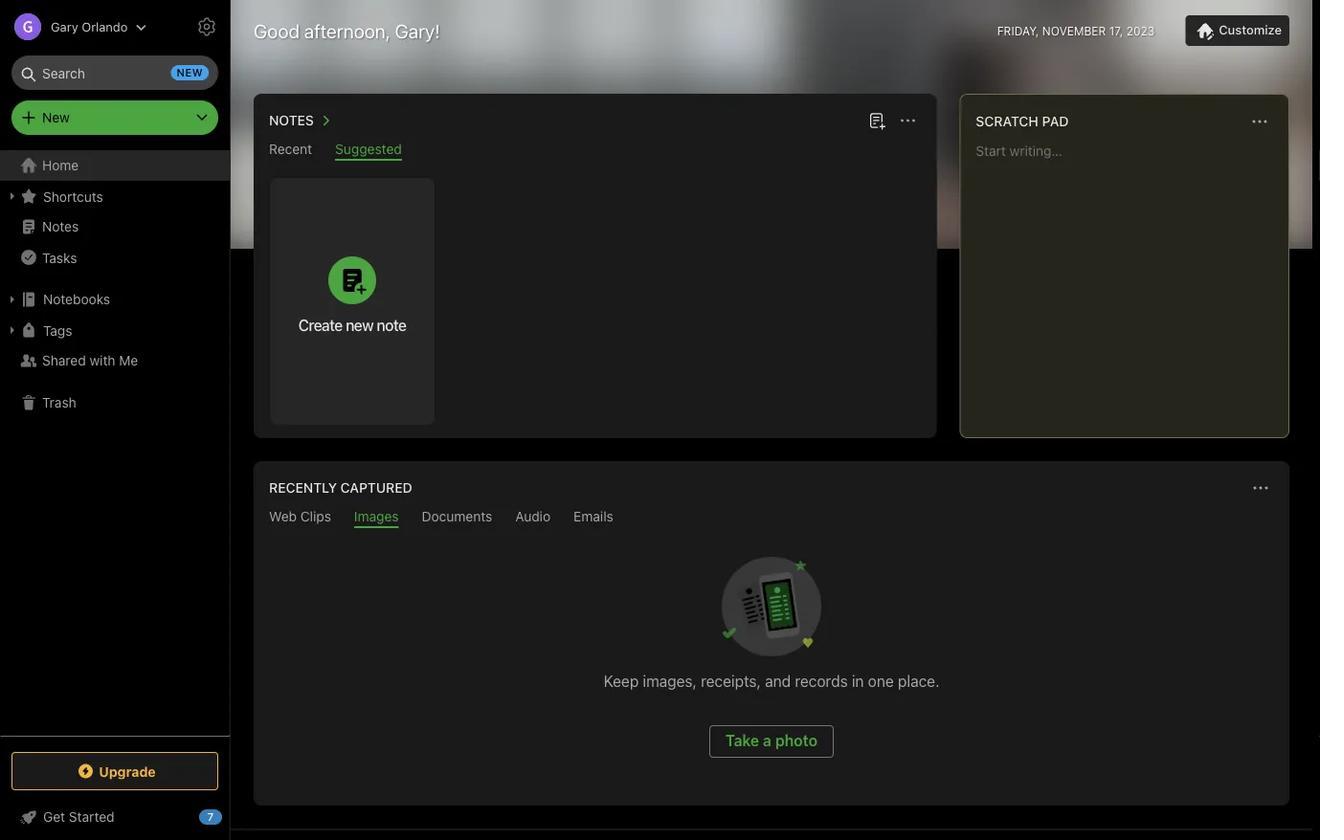 Task type: locate. For each thing, give the bounding box(es) containing it.
0 horizontal spatial notes
[[42, 219, 79, 235]]

notes up tasks
[[42, 219, 79, 235]]

1 horizontal spatial notes
[[269, 113, 314, 128]]

take
[[726, 732, 759, 750]]

notes link
[[0, 212, 229, 242]]

gary
[[51, 20, 78, 34]]

new
[[177, 67, 203, 79], [346, 316, 373, 334]]

recent
[[269, 141, 312, 157]]

web
[[269, 509, 297, 525]]

notes inside notes button
[[269, 113, 314, 128]]

more actions field for recently captured
[[1248, 475, 1274, 502]]

new search field
[[25, 56, 209, 90]]

1 horizontal spatial new
[[346, 316, 373, 334]]

tags
[[43, 322, 72, 338]]

0 horizontal spatial new
[[177, 67, 203, 79]]

pad
[[1042, 113, 1069, 129]]

1 vertical spatial more actions image
[[1250, 477, 1273, 500]]

notes
[[269, 113, 314, 128], [42, 219, 79, 235]]

more actions image
[[1249, 110, 1272, 133], [1250, 477, 1273, 500]]

tags button
[[0, 315, 229, 346]]

clips
[[300, 509, 331, 525]]

tab list containing web clips
[[258, 509, 1286, 529]]

0 vertical spatial new
[[177, 67, 203, 79]]

home
[[42, 158, 79, 173]]

create new note button
[[270, 178, 435, 425]]

More actions field
[[895, 107, 921, 134], [1247, 108, 1273, 135], [1248, 475, 1274, 502]]

new down settings icon
[[177, 67, 203, 79]]

november
[[1043, 24, 1106, 37]]

2 tab list from the top
[[258, 509, 1286, 529]]

audio
[[515, 509, 551, 525]]

1 vertical spatial tab list
[[258, 509, 1286, 529]]

more actions field for scratch pad
[[1247, 108, 1273, 135]]

with
[[90, 353, 115, 369]]

0 vertical spatial more actions image
[[1249, 110, 1272, 133]]

1 vertical spatial notes
[[42, 219, 79, 235]]

Search text field
[[25, 56, 205, 90]]

1 vertical spatial new
[[346, 316, 373, 334]]

tree
[[0, 150, 230, 735]]

shortcuts
[[43, 188, 103, 204]]

suggested tab panel
[[254, 161, 937, 439]]

tab list containing recent
[[258, 141, 933, 161]]

one
[[868, 673, 894, 691]]

notebooks
[[43, 292, 110, 307]]

scratch pad
[[976, 113, 1069, 129]]

scratch
[[976, 113, 1039, 129]]

trash
[[42, 395, 76, 411]]

recently
[[269, 480, 337, 496]]

new
[[42, 110, 70, 125]]

orlando
[[82, 20, 128, 34]]

friday, november 17, 2023
[[997, 24, 1155, 37]]

expand notebooks image
[[5, 292, 20, 307]]

keep
[[604, 673, 639, 691]]

documents tab
[[422, 509, 492, 529]]

recently captured
[[269, 480, 412, 496]]

notes up recent on the top left
[[269, 113, 314, 128]]

1 tab list from the top
[[258, 141, 933, 161]]

more actions image
[[897, 109, 920, 132]]

new inside button
[[346, 316, 373, 334]]

17,
[[1109, 24, 1123, 37]]

keep images, receipts, and records in one place.
[[604, 673, 940, 691]]

audio tab
[[515, 509, 551, 529]]

shared
[[42, 353, 86, 369]]

tree containing home
[[0, 150, 230, 735]]

7
[[208, 811, 214, 824]]

emails tab
[[574, 509, 614, 529]]

gary orlando
[[51, 20, 128, 34]]

tab list
[[258, 141, 933, 161], [258, 509, 1286, 529]]

recently captured button
[[265, 477, 412, 500]]

new left note
[[346, 316, 373, 334]]

more actions image for recently captured
[[1250, 477, 1273, 500]]

0 vertical spatial tab list
[[258, 141, 933, 161]]

in
[[852, 673, 864, 691]]

0 vertical spatial notes
[[269, 113, 314, 128]]

place.
[[898, 673, 940, 691]]



Task type: vqa. For each thing, say whether or not it's contained in the screenshot.
the Expand Tags icon in the left of the page
yes



Task type: describe. For each thing, give the bounding box(es) containing it.
gary!
[[395, 19, 440, 42]]

suggested
[[335, 141, 402, 157]]

captured
[[341, 480, 412, 496]]

customize button
[[1186, 15, 1290, 46]]

images
[[354, 509, 399, 525]]

images tab panel
[[254, 529, 1290, 806]]

shared with me link
[[0, 346, 229, 376]]

take a photo
[[726, 732, 818, 750]]

notes button
[[265, 109, 337, 132]]

documents
[[422, 509, 492, 525]]

afternoon,
[[304, 19, 390, 42]]

notes inside notes "link"
[[42, 219, 79, 235]]

Account field
[[0, 8, 147, 46]]

click to collapse image
[[223, 805, 237, 828]]

records
[[795, 673, 848, 691]]

upgrade button
[[11, 753, 218, 791]]

suggested tab
[[335, 141, 402, 161]]

good afternoon, gary!
[[254, 19, 440, 42]]

web clips
[[269, 509, 331, 525]]

trash link
[[0, 388, 229, 418]]

web clips tab
[[269, 509, 331, 529]]

photo
[[775, 732, 818, 750]]

tasks
[[42, 250, 77, 265]]

shared with me
[[42, 353, 138, 369]]

get
[[43, 810, 65, 825]]

create new note
[[298, 316, 406, 334]]

tasks button
[[0, 242, 229, 273]]

tab list for notes
[[258, 141, 933, 161]]

new inside search box
[[177, 67, 203, 79]]

scratch pad button
[[972, 110, 1069, 133]]

note
[[377, 316, 406, 334]]

get started
[[43, 810, 115, 825]]

shortcuts button
[[0, 181, 229, 212]]

and
[[765, 673, 791, 691]]

notebooks link
[[0, 284, 229, 315]]

new button
[[11, 101, 218, 135]]

home link
[[0, 150, 230, 181]]

more actions image for scratch pad
[[1249, 110, 1272, 133]]

2023
[[1127, 24, 1155, 37]]

customize
[[1219, 23, 1282, 37]]

take a photo button
[[709, 726, 834, 758]]

me
[[119, 353, 138, 369]]

Start writing… text field
[[976, 143, 1288, 422]]

friday,
[[997, 24, 1039, 37]]

settings image
[[195, 15, 218, 38]]

Help and Learning task checklist field
[[0, 802, 230, 833]]

a
[[763, 732, 772, 750]]

upgrade
[[99, 764, 156, 780]]

receipts,
[[701, 673, 761, 691]]

images tab
[[354, 509, 399, 529]]

images,
[[643, 673, 697, 691]]

create
[[298, 316, 342, 334]]

recent tab
[[269, 141, 312, 161]]

expand tags image
[[5, 323, 20, 338]]

good
[[254, 19, 300, 42]]

emails
[[574, 509, 614, 525]]

started
[[69, 810, 115, 825]]

tab list for recently captured
[[258, 509, 1286, 529]]



